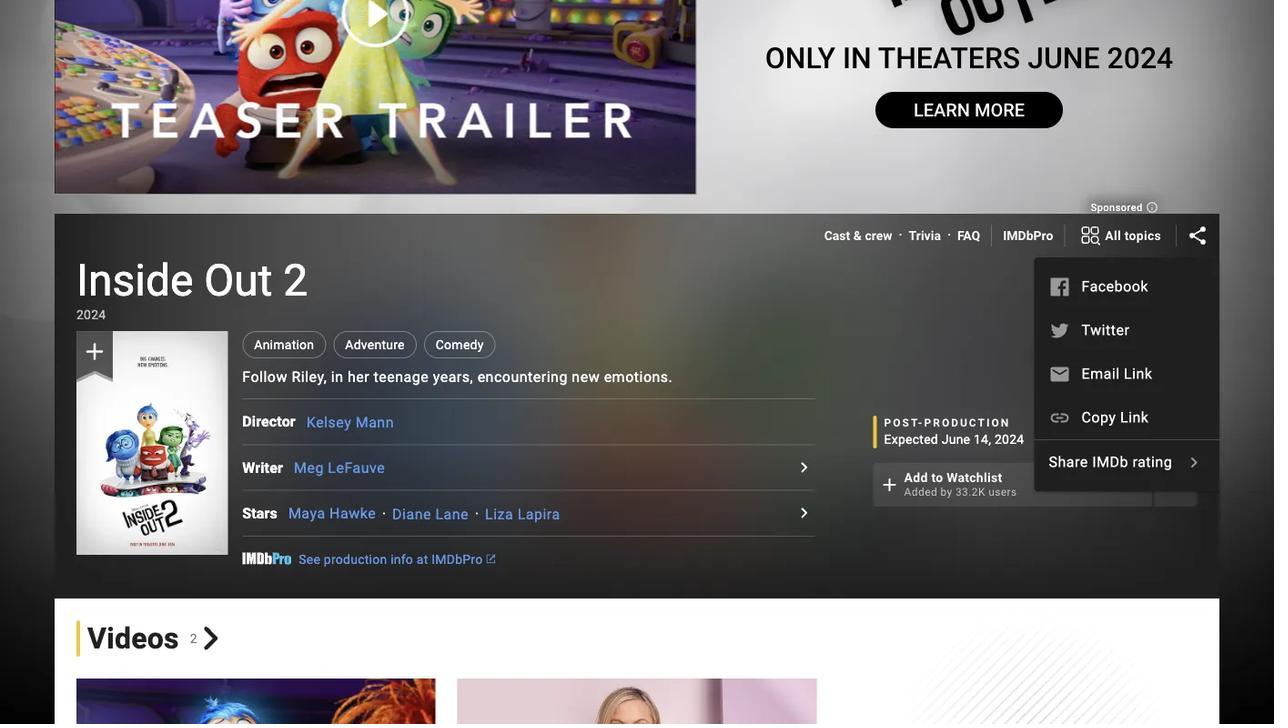 Task type: describe. For each thing, give the bounding box(es) containing it.
production for info
[[324, 552, 387, 567]]

facebook
[[1082, 279, 1149, 296]]

facebook link
[[1034, 265, 1220, 309]]

users
[[989, 486, 1017, 499]]

share imdb rating
[[1049, 454, 1172, 472]]

lapira
[[518, 506, 560, 523]]

cast
[[824, 228, 850, 244]]

link for copy link
[[1120, 410, 1149, 427]]

facebook image
[[1049, 277, 1071, 299]]

copy link
[[1082, 410, 1149, 427]]

see
[[299, 552, 321, 567]]

see full cast and crew image for writer
[[793, 457, 815, 479]]

add image
[[879, 475, 901, 496]]

share imdb rating link
[[1034, 441, 1220, 485]]

lefauve
[[328, 460, 385, 477]]

june
[[942, 432, 971, 447]]

her
[[348, 369, 370, 386]]

sponsored
[[1091, 203, 1146, 214]]

to
[[932, 471, 943, 486]]

official teaser trailer image
[[76, 679, 436, 725]]

inside out 2 2024
[[76, 255, 308, 323]]

diane
[[392, 506, 431, 523]]

diane lane
[[392, 506, 469, 523]]

videos
[[87, 622, 179, 656]]

comedy button
[[424, 332, 496, 359]]

arrow drop up image
[[1131, 286, 1153, 308]]

copy
[[1082, 410, 1116, 427]]

in
[[331, 369, 344, 386]]

maya hawke button
[[288, 506, 376, 523]]

33.2k
[[956, 486, 986, 499]]

out
[[204, 255, 273, 306]]

faq button
[[958, 227, 981, 245]]

kelsey
[[307, 414, 352, 432]]

expected
[[884, 432, 939, 447]]

2024 inside inside out 2 2024
[[76, 308, 106, 323]]

watchlist
[[947, 471, 1003, 486]]

liza
[[485, 506, 514, 523]]

categories image
[[1080, 225, 1102, 247]]

link for email link
[[1124, 366, 1153, 383]]

new
[[572, 369, 600, 386]]

follow riley, in her teenage years, encountering new emotions.
[[242, 369, 673, 386]]

rating
[[1133, 454, 1172, 472]]

comedy
[[436, 338, 484, 353]]

email image
[[1049, 364, 1071, 386]]

chevron right inline image
[[199, 628, 222, 651]]

meg lefauve button
[[294, 460, 385, 477]]

chevron right image
[[1183, 453, 1205, 474]]

1 vertical spatial imdbpro
[[432, 552, 483, 567]]

cast & crew
[[824, 228, 893, 244]]

2 inside inside out 2 2024
[[283, 255, 308, 306]]

twitter
[[1082, 322, 1130, 340]]

add
[[904, 471, 928, 486]]

teenage
[[374, 369, 429, 386]]

email link link
[[1034, 353, 1220, 396]]

faq
[[958, 228, 981, 244]]

14,
[[974, 432, 992, 447]]

topics
[[1125, 228, 1162, 243]]

14
[[1108, 286, 1129, 307]]

kelsey mann
[[307, 414, 394, 432]]

stars button
[[242, 503, 288, 525]]

all topics
[[1105, 228, 1162, 243]]

see full cast and crew image for stars
[[793, 503, 815, 525]]

adventure button
[[333, 332, 417, 359]]

meg lefauve
[[294, 460, 385, 477]]



Task type: vqa. For each thing, say whether or not it's contained in the screenshot.
4th released from the bottom of the page
no



Task type: locate. For each thing, give the bounding box(es) containing it.
0 vertical spatial link
[[1124, 366, 1153, 383]]

liza lapira button
[[485, 506, 560, 523]]

imdb
[[1092, 454, 1129, 472]]

lewis black, tony hale, liza lapira, amy poehler, phyllis smith, and maya hawke in inside out 2 (2024) image
[[76, 332, 228, 556]]

1 vertical spatial see full cast and crew image
[[793, 503, 815, 525]]

trivia button
[[909, 227, 941, 245]]

see production info at imdbpro link
[[242, 551, 495, 569]]

2 see full cast and crew image from the top
[[793, 503, 815, 525]]

imdbpro right faq
[[1003, 228, 1054, 244]]

1 vertical spatial 2
[[190, 632, 197, 647]]

2024
[[76, 308, 106, 323], [995, 432, 1024, 447]]

post-production expected june 14, 2024
[[884, 417, 1024, 447]]

crew
[[865, 228, 893, 244]]

adventure
[[345, 338, 405, 353]]

share
[[1049, 454, 1088, 472]]

years,
[[433, 369, 474, 386]]

1 see full cast and crew image from the top
[[793, 457, 815, 479]]

add to watchlist added by 33.2k users
[[904, 471, 1017, 499]]

link inside menu item
[[1120, 410, 1149, 427]]

link right copy
[[1120, 410, 1149, 427]]

writer button
[[242, 457, 294, 479]]

added
[[904, 486, 938, 499]]

all topics button
[[1065, 222, 1176, 251]]

2024 button
[[76, 306, 106, 325]]

production for expected
[[924, 417, 1011, 430]]

group
[[76, 332, 228, 556], [76, 679, 436, 725], [458, 679, 817, 725]]

maya
[[288, 506, 326, 523]]

0 horizontal spatial production
[[324, 552, 387, 567]]

trivia
[[909, 228, 941, 244]]

2
[[283, 255, 308, 306], [190, 632, 197, 647]]

2024 down inside
[[76, 308, 106, 323]]

&
[[854, 228, 862, 244]]

1 horizontal spatial production
[[924, 417, 1011, 430]]

2024 right 14,
[[995, 432, 1024, 447]]

production down hawke
[[324, 552, 387, 567]]

amy poehler reveals the 'inside out' scene that gives her the feels image
[[458, 679, 817, 725]]

0 horizontal spatial imdbpro
[[432, 552, 483, 567]]

mann
[[356, 414, 394, 432]]

see full cast and crew element
[[242, 412, 307, 433]]

email
[[1082, 366, 1120, 383]]

twitter link
[[1034, 309, 1220, 353]]

lane
[[436, 506, 469, 523]]

animation
[[254, 338, 314, 353]]

meg
[[294, 460, 324, 477]]

link right the email
[[1124, 366, 1153, 383]]

1 horizontal spatial imdbpro
[[1003, 228, 1054, 244]]

add title to another list image
[[1165, 475, 1187, 496]]

0 vertical spatial imdbpro
[[1003, 228, 1054, 244]]

cast & crew button
[[824, 227, 893, 245]]

director
[[242, 414, 296, 431]]

imdbpro button
[[1003, 227, 1054, 245]]

0 vertical spatial 2
[[283, 255, 308, 306]]

1 vertical spatial link
[[1120, 410, 1149, 427]]

diane lane button
[[392, 506, 469, 523]]

hawke
[[330, 506, 376, 523]]

copy link menu item
[[1034, 396, 1220, 440]]

link image
[[1049, 408, 1071, 430]]

production
[[924, 417, 1011, 430], [324, 552, 387, 567]]

see full cast and crew image
[[793, 457, 815, 479], [793, 503, 815, 525]]

twitter image
[[1049, 321, 1071, 342]]

stars
[[242, 505, 278, 523]]

post-
[[884, 417, 924, 430]]

encountering
[[478, 369, 568, 386]]

0 horizontal spatial 2024
[[76, 308, 106, 323]]

at
[[417, 552, 428, 567]]

see production info at imdbpro
[[299, 552, 483, 567]]

menu
[[1034, 265, 1220, 485]]

link
[[1124, 366, 1153, 383], [1120, 410, 1149, 427]]

production inside post-production expected june 14, 2024
[[924, 417, 1011, 430]]

emotions.
[[604, 369, 673, 386]]

1 horizontal spatial 2
[[283, 255, 308, 306]]

menu containing facebook
[[1034, 265, 1220, 485]]

2 left chevron right inline image
[[190, 632, 197, 647]]

follow
[[242, 369, 288, 386]]

writer
[[242, 460, 283, 477]]

email link
[[1082, 366, 1153, 383]]

1 horizontal spatial 2024
[[995, 432, 1024, 447]]

2,433
[[1149, 288, 1187, 305]]

0 vertical spatial production
[[924, 417, 1011, 430]]

share on social media image
[[1187, 225, 1209, 247]]

2024 inside post-production expected june 14, 2024
[[995, 432, 1024, 447]]

all
[[1105, 228, 1122, 243]]

0 horizontal spatial 2
[[190, 632, 197, 647]]

1 vertical spatial production
[[324, 552, 387, 567]]

by
[[941, 486, 953, 499]]

imdbpro left launch inline image
[[432, 552, 483, 567]]

0 vertical spatial see full cast and crew image
[[793, 457, 815, 479]]

riley,
[[292, 369, 327, 386]]

1 vertical spatial 2024
[[995, 432, 1024, 447]]

0 vertical spatial 2024
[[76, 308, 106, 323]]

production up june at the right of page
[[924, 417, 1011, 430]]

imdbpro
[[1003, 228, 1054, 244], [432, 552, 483, 567]]

kelsey mann button
[[307, 414, 394, 432]]

2 right out at the left top
[[283, 255, 308, 306]]

liza lapira
[[485, 506, 560, 523]]

info
[[391, 552, 413, 567]]

animation button
[[242, 332, 326, 359]]

maya hawke
[[288, 506, 376, 523]]

inside
[[76, 255, 193, 306]]

launch inline image
[[487, 555, 495, 564]]



